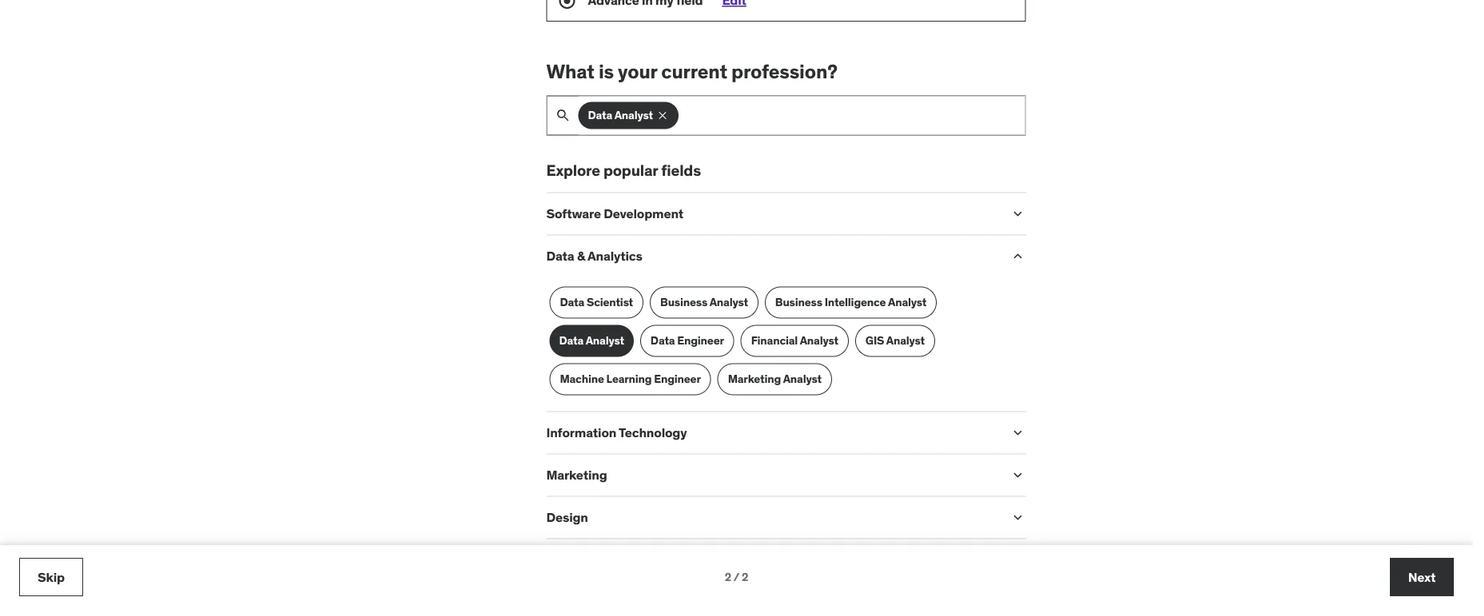 Task type: describe. For each thing, give the bounding box(es) containing it.
marketing for marketing analyst
[[728, 372, 781, 387]]

small image
[[1010, 206, 1026, 222]]

what
[[546, 59, 595, 83]]

design button
[[546, 509, 997, 526]]

data for data engineer button
[[651, 334, 675, 348]]

financial analyst
[[751, 334, 838, 348]]

data scientist
[[560, 295, 633, 310]]

data for data scientist button
[[560, 295, 584, 310]]

business for business analyst
[[660, 295, 707, 310]]

what is your current profession?
[[546, 59, 838, 83]]

information technology
[[546, 424, 687, 441]]

engineer inside data engineer button
[[677, 334, 724, 348]]

machine
[[560, 372, 604, 387]]

machine learning engineer button
[[550, 364, 711, 396]]

machine learning engineer
[[560, 372, 701, 387]]

small image for information technology
[[1010, 425, 1026, 441]]

1 vertical spatial data analyst button
[[550, 325, 634, 357]]

next
[[1408, 569, 1436, 585]]

business analyst
[[660, 295, 748, 310]]

Find a profession text field
[[579, 97, 1025, 135]]

information technology button
[[546, 424, 997, 441]]

design
[[546, 509, 588, 526]]

small image for marketing
[[1010, 468, 1026, 484]]

analyst inside button
[[783, 372, 822, 387]]

development
[[604, 205, 684, 222]]

data up "machine"
[[559, 334, 584, 348]]

financial analyst button
[[741, 325, 849, 357]]

0 vertical spatial data analyst
[[588, 108, 653, 123]]

data scientist button
[[550, 287, 644, 319]]

engineer inside machine learning engineer button
[[654, 372, 701, 387]]

analyst down scientist
[[586, 334, 624, 348]]

fields
[[661, 161, 701, 180]]

gis
[[866, 334, 884, 348]]

2 / 2
[[725, 570, 748, 584]]

marketing analyst
[[728, 372, 822, 387]]

business for business intelligence analyst
[[775, 295, 822, 310]]

analyst up the gis analyst
[[888, 295, 927, 310]]

profession?
[[732, 59, 838, 83]]

deselect image
[[656, 110, 669, 122]]

scientist
[[587, 295, 633, 310]]

marketing button
[[546, 467, 997, 483]]

skip link
[[19, 558, 83, 596]]

technology
[[619, 424, 687, 441]]



Task type: locate. For each thing, give the bounding box(es) containing it.
business analyst button
[[650, 287, 758, 319]]

data analyst
[[588, 108, 653, 123], [559, 334, 624, 348]]

data left &
[[546, 248, 574, 264]]

data analyst button
[[578, 102, 679, 130], [550, 325, 634, 357]]

information
[[546, 424, 617, 441]]

analyst up data engineer
[[710, 295, 748, 310]]

marketing analyst button
[[718, 364, 832, 396]]

1 vertical spatial marketing
[[546, 467, 607, 483]]

explore popular fields
[[546, 161, 701, 180]]

data analyst button down data scientist button
[[550, 325, 634, 357]]

small image
[[1010, 249, 1026, 265], [1010, 425, 1026, 441], [1010, 468, 1026, 484], [1010, 510, 1026, 526]]

data engineer button
[[640, 325, 734, 357]]

1 horizontal spatial marketing
[[728, 372, 781, 387]]

explore
[[546, 161, 600, 180]]

3 small image from the top
[[1010, 468, 1026, 484]]

0 vertical spatial data analyst button
[[578, 102, 679, 130]]

data left scientist
[[560, 295, 584, 310]]

small image for design
[[1010, 510, 1026, 526]]

financial
[[751, 334, 798, 348]]

engineer down data engineer button
[[654, 372, 701, 387]]

2 2 from the left
[[742, 570, 748, 584]]

1 horizontal spatial 2
[[742, 570, 748, 584]]

analytics
[[588, 248, 642, 264]]

learning
[[606, 372, 652, 387]]

engineer down business analyst button
[[677, 334, 724, 348]]

software
[[546, 205, 601, 222]]

data analyst button down the "your"
[[578, 102, 679, 130]]

business intelligence analyst
[[775, 295, 927, 310]]

business up financial analyst on the bottom
[[775, 295, 822, 310]]

engineer
[[677, 334, 724, 348], [654, 372, 701, 387]]

1 small image from the top
[[1010, 249, 1026, 265]]

popular
[[603, 161, 658, 180]]

0 horizontal spatial business
[[660, 295, 707, 310]]

2 right the /
[[742, 570, 748, 584]]

0 vertical spatial engineer
[[677, 334, 724, 348]]

&
[[577, 248, 585, 264]]

submit search image
[[555, 108, 571, 124]]

marketing down financial
[[728, 372, 781, 387]]

/
[[734, 570, 740, 584]]

data
[[588, 108, 612, 123], [546, 248, 574, 264], [560, 295, 584, 310], [559, 334, 584, 348], [651, 334, 675, 348]]

2
[[725, 570, 731, 584], [742, 570, 748, 584]]

data for data & analytics dropdown button
[[546, 248, 574, 264]]

0 horizontal spatial marketing
[[546, 467, 607, 483]]

current
[[661, 59, 727, 83]]

business up data engineer
[[660, 295, 707, 310]]

data right the submit search icon
[[588, 108, 612, 123]]

0 horizontal spatial 2
[[725, 570, 731, 584]]

intelligence
[[825, 295, 886, 310]]

marketing for marketing
[[546, 467, 607, 483]]

data analyst left deselect icon
[[588, 108, 653, 123]]

marketing inside marketing analyst button
[[728, 372, 781, 387]]

1 vertical spatial data analyst
[[559, 334, 624, 348]]

small image for data & analytics
[[1010, 249, 1026, 265]]

analyst left deselect icon
[[614, 108, 653, 123]]

analyst down financial analyst button
[[783, 372, 822, 387]]

marketing
[[728, 372, 781, 387], [546, 467, 607, 483]]

software development
[[546, 205, 684, 222]]

1 business from the left
[[660, 295, 707, 310]]

your
[[618, 59, 657, 83]]

data up machine learning engineer
[[651, 334, 675, 348]]

is
[[599, 59, 614, 83]]

0 vertical spatial marketing
[[728, 372, 781, 387]]

data analyst down data scientist button
[[559, 334, 624, 348]]

2 left the /
[[725, 570, 731, 584]]

1 horizontal spatial business
[[775, 295, 822, 310]]

2 business from the left
[[775, 295, 822, 310]]

1 2 from the left
[[725, 570, 731, 584]]

skip
[[38, 569, 65, 585]]

analyst
[[614, 108, 653, 123], [710, 295, 748, 310], [888, 295, 927, 310], [586, 334, 624, 348], [800, 334, 838, 348], [886, 334, 925, 348], [783, 372, 822, 387]]

analyst right financial
[[800, 334, 838, 348]]

data & analytics
[[546, 248, 642, 264]]

next button
[[1390, 558, 1454, 596]]

business intelligence analyst button
[[765, 287, 937, 319]]

2 small image from the top
[[1010, 425, 1026, 441]]

marketing down information at the bottom
[[546, 467, 607, 483]]

data & analytics button
[[546, 248, 997, 264]]

data engineer
[[651, 334, 724, 348]]

business
[[660, 295, 707, 310], [775, 295, 822, 310]]

4 small image from the top
[[1010, 510, 1026, 526]]

software development button
[[546, 205, 997, 222]]

gis analyst
[[866, 334, 925, 348]]

analyst right gis
[[886, 334, 925, 348]]

1 vertical spatial engineer
[[654, 372, 701, 387]]

gis analyst button
[[855, 325, 935, 357]]



Task type: vqa. For each thing, say whether or not it's contained in the screenshot.
bottommost Data Analyst button
yes



